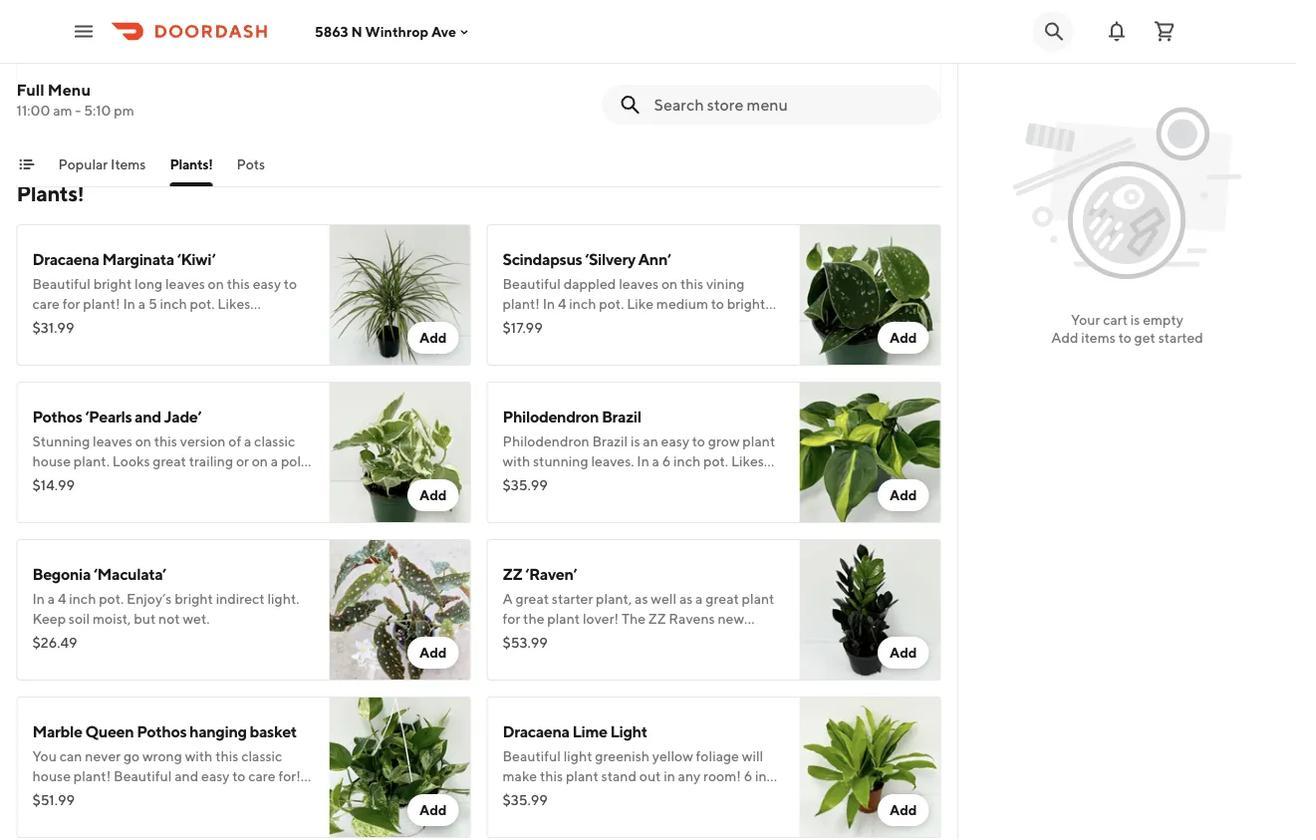 Task type: vqa. For each thing, say whether or not it's contained in the screenshot.


Task type: locate. For each thing, give the bounding box(es) containing it.
1 horizontal spatial is
[[631, 433, 640, 449]]

add for philodendron brazil
[[890, 487, 917, 503]]

inch inside scindapsus 'silvery ann' beautiful dappled leaves on this vining plant!  in 4 inch pot.  like medium to bright indirect light.  let soil dry out between waterings.
[[569, 295, 596, 312]]

plant! up '$17.99'
[[503, 295, 540, 312]]

0 horizontal spatial mostly
[[32, 493, 75, 509]]

2 vertical spatial of
[[547, 493, 559, 509]]

0 horizontal spatial with
[[32, 52, 60, 69]]

dracaena lime light image
[[800, 697, 941, 838]]

5863 n winthrop ave
[[315, 23, 457, 40]]

0 vertical spatial 2
[[279, 72, 287, 89]]

with
[[32, 52, 60, 69], [503, 453, 530, 469]]

2 horizontal spatial medium
[[657, 295, 709, 312]]

4 down house
[[48, 473, 56, 489]]

0 vertical spatial mostly
[[207, 315, 249, 332]]

1 vertical spatial philodendron brazil philodendron brazil is an easy to grow plant with stunning leaves.  in a 6 inch pot.   likes medium to bright indirect light.   let top 2 inches of soil dry out between waterings.
[[503, 407, 776, 509]]

0 vertical spatial dracaena
[[32, 250, 99, 269]]

1 vertical spatial stunning
[[533, 453, 589, 469]]

1 horizontal spatial with
[[503, 453, 530, 469]]

likes
[[261, 52, 294, 69], [218, 295, 250, 312], [731, 453, 764, 469]]

wet.
[[183, 610, 210, 627]]

soil right keep
[[69, 610, 90, 627]]

4 inside pothos 'pearls and jade' stunning leaves on this version of a classic house plant. looks great trailing or on a pole. in 4 inch pot.  medium to lower light  let mostly dry out between waterings.
[[48, 473, 56, 489]]

in inside begonia 'maculata' in a 4 inch pot. enjoy's bright indirect light. keep soil moist, but not wet. $26.49
[[32, 590, 45, 607]]

1 vertical spatial is
[[1131, 311, 1140, 328]]

0 horizontal spatial likes
[[218, 295, 250, 312]]

this up great
[[154, 433, 177, 449]]

light.
[[196, 72, 228, 89], [148, 315, 180, 332], [554, 315, 586, 332], [666, 473, 698, 489], [268, 590, 300, 607]]

lower
[[188, 473, 223, 489]]

bright inside begonia 'maculata' in a 4 inch pot. enjoy's bright indirect light. keep soil moist, but not wet. $26.49
[[175, 590, 213, 607]]

1 plant! from the left
[[83, 295, 120, 312]]

1 vertical spatial top
[[725, 473, 747, 489]]

bright
[[103, 72, 142, 89], [93, 276, 132, 292], [727, 295, 766, 312], [573, 473, 612, 489], [175, 590, 213, 607]]

2 horizontal spatial likes
[[731, 453, 764, 469]]

classic
[[254, 433, 295, 449]]

of right am
[[76, 92, 89, 109]]

pothos up stunning
[[32, 407, 82, 426]]

2 vertical spatial 4
[[58, 590, 66, 607]]

indirect
[[144, 72, 193, 89], [97, 315, 145, 332], [503, 315, 552, 332], [615, 473, 664, 489], [216, 590, 265, 607]]

soil inside scindapsus 'silvery ann' beautiful dappled leaves on this vining plant!  in 4 inch pot.  like medium to bright indirect light.  let soil dry out between waterings.
[[613, 315, 634, 332]]

1 vertical spatial $35.99
[[503, 477, 548, 493]]

0 horizontal spatial top
[[255, 72, 276, 89]]

$35.99
[[32, 76, 78, 93], [503, 477, 548, 493], [503, 792, 548, 808]]

1 vertical spatial an
[[643, 433, 659, 449]]

add for dracaena lime light
[[890, 802, 917, 818]]

0 horizontal spatial inches
[[32, 92, 73, 109]]

add
[[890, 86, 917, 103], [419, 329, 447, 346], [890, 329, 917, 346], [1052, 329, 1079, 346], [419, 487, 447, 503], [890, 487, 917, 503], [419, 644, 447, 661], [890, 644, 917, 661], [419, 802, 447, 818], [890, 802, 917, 818]]

this inside scindapsus 'silvery ann' beautiful dappled leaves on this vining plant!  in 4 inch pot.  like medium to bright indirect light.  let soil dry out between waterings.
[[681, 276, 704, 292]]

winthrop
[[365, 23, 429, 40]]

to
[[222, 32, 235, 49], [87, 72, 100, 89], [284, 276, 297, 292], [711, 295, 724, 312], [1119, 329, 1132, 346], [692, 433, 706, 449], [172, 473, 185, 489], [558, 473, 571, 489]]

2 horizontal spatial leaves
[[619, 276, 659, 292]]

-
[[75, 102, 81, 119]]

2 plant! from the left
[[503, 295, 540, 312]]

let
[[231, 72, 252, 89], [183, 315, 204, 332], [589, 315, 610, 332], [257, 473, 279, 489], [701, 473, 722, 489]]

0 vertical spatial philodendron brazil philodendron brazil is an easy to grow plant with stunning leaves.  in a 6 inch pot.   likes medium to bright indirect light.   let top 2 inches of soil dry out between waterings.
[[32, 6, 305, 109]]

0 vertical spatial likes
[[261, 52, 294, 69]]

2 horizontal spatial 4
[[558, 295, 567, 312]]

0 horizontal spatial plants!
[[16, 180, 84, 206]]

an
[[173, 32, 188, 49], [643, 433, 659, 449]]

plant! inside scindapsus 'silvery ann' beautiful dappled leaves on this vining plant!  in 4 inch pot.  like medium to bright indirect light.  let soil dry out between waterings.
[[503, 295, 540, 312]]

but
[[134, 610, 156, 627]]

0 horizontal spatial leaves.
[[121, 52, 164, 69]]

0 vertical spatial with
[[32, 52, 60, 69]]

on down 'kiwi'
[[208, 276, 224, 292]]

soil down "like"
[[613, 315, 634, 332]]

ave
[[431, 23, 457, 40]]

1 vertical spatial dracaena
[[503, 722, 570, 741]]

1 horizontal spatial dracaena
[[503, 722, 570, 741]]

1 vertical spatial with
[[503, 453, 530, 469]]

beautiful inside scindapsus 'silvery ann' beautiful dappled leaves on this vining plant!  in 4 inch pot.  like medium to bright indirect light.  let soil dry out between waterings.
[[503, 276, 561, 292]]

1 horizontal spatial plant!
[[503, 295, 540, 312]]

marginata
[[102, 250, 174, 269]]

open menu image
[[72, 19, 96, 43]]

1 horizontal spatial 4
[[58, 590, 66, 607]]

pot.
[[233, 52, 258, 69], [190, 295, 215, 312], [599, 295, 624, 312], [704, 453, 729, 469], [89, 473, 114, 489], [99, 590, 124, 607]]

full
[[16, 80, 44, 99]]

on
[[208, 276, 224, 292], [662, 276, 678, 292], [135, 433, 151, 449], [252, 453, 268, 469]]

add for pothos 'pearls and jade'
[[419, 487, 447, 503]]

pot. inside begonia 'maculata' in a 4 inch pot. enjoy's bright indirect light. keep soil moist, but not wet. $26.49
[[99, 590, 124, 607]]

4 up keep
[[58, 590, 66, 607]]

leaves up "like"
[[619, 276, 659, 292]]

on right or
[[252, 453, 268, 469]]

this left vining
[[681, 276, 704, 292]]

let inside scindapsus 'silvery ann' beautiful dappled leaves on this vining plant!  in 4 inch pot.  like medium to bright indirect light.  let soil dry out between waterings.
[[589, 315, 610, 332]]

$26.49
[[32, 634, 77, 651]]

top
[[255, 72, 276, 89], [725, 473, 747, 489]]

leaves down ''pearls'
[[93, 433, 132, 449]]

1 horizontal spatial mostly
[[207, 315, 249, 332]]

vining
[[706, 276, 745, 292]]

medium
[[32, 72, 84, 89], [657, 295, 709, 312], [503, 473, 555, 489]]

leaves for beautiful
[[619, 276, 659, 292]]

this right the long
[[227, 276, 250, 292]]

$35.99 up am
[[32, 76, 78, 93]]

1 horizontal spatial plants!
[[170, 156, 213, 172]]

1 vertical spatial 2
[[749, 473, 757, 489]]

1 vertical spatial easy
[[253, 276, 281, 292]]

$35.99 for dracaena lime light's "add" button
[[503, 792, 548, 808]]

2
[[279, 72, 287, 89], [749, 473, 757, 489]]

long
[[135, 276, 163, 292]]

popular
[[58, 156, 108, 172]]

$14.99
[[32, 477, 75, 493]]

pot. inside scindapsus 'silvery ann' beautiful dappled leaves on this vining plant!  in 4 inch pot.  like medium to bright indirect light.  let soil dry out between waterings.
[[599, 295, 624, 312]]

dappled
[[564, 276, 616, 292]]

dracaena inside dracaena marginata 'kiwi' beautiful bright long leaves on this easy to care for plant!  in a 5 inch pot.  likes moderate indirect light.  let mostly dry out between waterings.
[[32, 250, 99, 269]]

1 vertical spatial 4
[[48, 473, 56, 489]]

this inside dracaena marginata 'kiwi' beautiful bright long leaves on this easy to care for plant!  in a 5 inch pot.  likes moderate indirect light.  let mostly dry out between waterings.
[[227, 276, 250, 292]]

$35.99 down the dracaena lime light
[[503, 792, 548, 808]]

a
[[182, 52, 189, 69], [138, 295, 146, 312], [244, 433, 251, 449], [271, 453, 278, 469], [652, 453, 660, 469], [48, 590, 55, 607]]

0 horizontal spatial an
[[173, 32, 188, 49]]

1 vertical spatial medium
[[657, 295, 709, 312]]

0 horizontal spatial leaves
[[93, 433, 132, 449]]

0 vertical spatial easy
[[191, 32, 219, 49]]

philodendron brazil image
[[329, 0, 471, 123], [800, 382, 941, 523]]

get
[[1135, 329, 1156, 346]]

add for begonia 'maculata'
[[419, 644, 447, 661]]

2 horizontal spatial is
[[1131, 311, 1140, 328]]

0 horizontal spatial 4
[[48, 473, 56, 489]]

0 horizontal spatial is
[[160, 32, 170, 49]]

beautiful inside dracaena marginata 'kiwi' beautiful bright long leaves on this easy to care for plant!  in a 5 inch pot.  likes moderate indirect light.  let mostly dry out between waterings.
[[32, 276, 91, 292]]

for
[[62, 295, 80, 312]]

1 horizontal spatial philodendron brazil image
[[800, 382, 941, 523]]

5:10
[[84, 102, 111, 119]]

of inside pothos 'pearls and jade' stunning leaves on this version of a classic house plant. looks great trailing or on a pole. in 4 inch pot.  medium to lower light  let mostly dry out between waterings.
[[228, 433, 241, 449]]

1 horizontal spatial an
[[643, 433, 659, 449]]

philodendron brazil philodendron brazil is an easy to grow plant with stunning leaves.  in a 6 inch pot.   likes medium to bright indirect light.   let top 2 inches of soil dry out between waterings. for rightmost philodendron brazil image
[[503, 407, 776, 509]]

1 horizontal spatial medium
[[503, 473, 555, 489]]

let inside pothos 'pearls and jade' stunning leaves on this version of a classic house plant. looks great trailing or on a pole. in 4 inch pot.  medium to lower light  let mostly dry out between waterings.
[[257, 473, 279, 489]]

a inside begonia 'maculata' in a 4 inch pot. enjoy's bright indirect light. keep soil moist, but not wet. $26.49
[[48, 590, 55, 607]]

$35.99 up zz
[[503, 477, 548, 493]]

this for jade'
[[154, 433, 177, 449]]

pothos inside pothos 'pearls and jade' stunning leaves on this version of a classic house plant. looks great trailing or on a pole. in 4 inch pot.  medium to lower light  let mostly dry out between waterings.
[[32, 407, 82, 426]]

0 horizontal spatial plant
[[272, 32, 305, 49]]

marble
[[32, 722, 82, 741]]

n
[[351, 23, 362, 40]]

inch
[[203, 52, 230, 69], [160, 295, 187, 312], [569, 295, 596, 312], [674, 453, 701, 469], [59, 473, 86, 489], [69, 590, 96, 607]]

1 horizontal spatial stunning
[[533, 453, 589, 469]]

on down ann'
[[662, 276, 678, 292]]

1 horizontal spatial leaves
[[165, 276, 205, 292]]

in inside dracaena marginata 'kiwi' beautiful bright long leaves on this easy to care for plant!  in a 5 inch pot.  likes moderate indirect light.  let mostly dry out between waterings.
[[123, 295, 135, 312]]

grow
[[238, 32, 270, 49], [708, 433, 740, 449]]

1 vertical spatial plant
[[743, 433, 776, 449]]

1 horizontal spatial top
[[725, 473, 747, 489]]

stunning
[[63, 52, 118, 69], [533, 453, 589, 469]]

1 vertical spatial zz 'raven' image
[[800, 539, 941, 681]]

and
[[135, 407, 161, 426]]

light. inside dracaena marginata 'kiwi' beautiful bright long leaves on this easy to care for plant!  in a 5 inch pot.  likes moderate indirect light.  let mostly dry out between waterings.
[[148, 315, 180, 332]]

0 vertical spatial 4
[[558, 295, 567, 312]]

enjoy's
[[127, 590, 172, 607]]

medium right "like"
[[657, 295, 709, 312]]

of up 'raven' on the bottom left
[[547, 493, 559, 509]]

menu
[[48, 80, 91, 99]]

leaves inside pothos 'pearls and jade' stunning leaves on this version of a classic house plant. looks great trailing or on a pole. in 4 inch pot.  medium to lower light  let mostly dry out between waterings.
[[93, 433, 132, 449]]

inch inside dracaena marginata 'kiwi' beautiful bright long leaves on this easy to care for plant!  in a 5 inch pot.  likes moderate indirect light.  let mostly dry out between waterings.
[[160, 295, 187, 312]]

0 horizontal spatial beautiful
[[32, 276, 91, 292]]

with for philodendron brazil image to the left
[[32, 52, 60, 69]]

mostly down house
[[32, 493, 75, 509]]

1 beautiful from the left
[[32, 276, 91, 292]]

pothos
[[32, 407, 82, 426], [137, 722, 187, 741]]

plant! right "for"
[[83, 295, 120, 312]]

'silvery
[[585, 250, 636, 269]]

6
[[192, 52, 201, 69], [662, 453, 671, 469]]

2 beautiful from the left
[[503, 276, 561, 292]]

0 horizontal spatial dracaena
[[32, 250, 99, 269]]

dracaena left lime
[[503, 722, 570, 741]]

5
[[148, 295, 157, 312]]

2 vertical spatial likes
[[731, 453, 764, 469]]

inch inside pothos 'pearls and jade' stunning leaves on this version of a classic house plant. looks great trailing or on a pole. in 4 inch pot.  medium to lower light  let mostly dry out between waterings.
[[59, 473, 86, 489]]

indirect inside begonia 'maculata' in a 4 inch pot. enjoy's bright indirect light. keep soil moist, but not wet. $26.49
[[216, 590, 265, 607]]

leaves inside scindapsus 'silvery ann' beautiful dappled leaves on this vining plant!  in 4 inch pot.  like medium to bright indirect light.  let soil dry out between waterings.
[[619, 276, 659, 292]]

0 vertical spatial pothos
[[32, 407, 82, 426]]

1 vertical spatial plants!
[[16, 180, 84, 206]]

0 horizontal spatial philodendron brazil philodendron brazil is an easy to grow plant with stunning leaves.  in a 6 inch pot.   likes medium to bright indirect light.   let top 2 inches of soil dry out between waterings.
[[32, 6, 305, 109]]

0 vertical spatial grow
[[238, 32, 270, 49]]

0 vertical spatial zz 'raven' image
[[800, 0, 941, 123]]

2 horizontal spatial this
[[681, 276, 704, 292]]

dracaena
[[32, 250, 99, 269], [503, 722, 570, 741]]

out inside pothos 'pearls and jade' stunning leaves on this version of a classic house plant. looks great trailing or on a pole. in 4 inch pot.  medium to lower light  let mostly dry out between waterings.
[[101, 493, 122, 509]]

beautiful down scindapsus
[[503, 276, 561, 292]]

medium inside scindapsus 'silvery ann' beautiful dappled leaves on this vining plant!  in 4 inch pot.  like medium to bright indirect light.  let soil dry out between waterings.
[[657, 295, 709, 312]]

beautiful up "for"
[[32, 276, 91, 292]]

plant!
[[83, 295, 120, 312], [503, 295, 540, 312]]

a inside dracaena marginata 'kiwi' beautiful bright long leaves on this easy to care for plant!  in a 5 inch pot.  likes moderate indirect light.  let mostly dry out between waterings.
[[138, 295, 146, 312]]

pot. inside pothos 'pearls and jade' stunning leaves on this version of a classic house plant. looks great trailing or on a pole. in 4 inch pot.  medium to lower light  let mostly dry out between waterings.
[[89, 473, 114, 489]]

1 vertical spatial likes
[[218, 295, 250, 312]]

leaves.
[[121, 52, 164, 69], [591, 453, 634, 469]]

leaves for jade'
[[93, 433, 132, 449]]

medium up zz 'raven'
[[503, 473, 555, 489]]

1 vertical spatial inches
[[503, 493, 544, 509]]

0 horizontal spatial plant!
[[83, 295, 120, 312]]

1 horizontal spatial likes
[[261, 52, 294, 69]]

0 vertical spatial of
[[76, 92, 89, 109]]

inches
[[32, 92, 73, 109], [503, 493, 544, 509]]

zz 'raven' image
[[800, 0, 941, 123], [800, 539, 941, 681]]

easy
[[191, 32, 219, 49], [253, 276, 281, 292], [661, 433, 690, 449]]

show menu categories image
[[18, 156, 34, 172]]

1 horizontal spatial philodendron brazil philodendron brazil is an easy to grow plant with stunning leaves.  in a 6 inch pot.   likes medium to bright indirect light.   let top 2 inches of soil dry out between waterings.
[[503, 407, 776, 509]]

out inside dracaena marginata 'kiwi' beautiful bright long leaves on this easy to care for plant!  in a 5 inch pot.  likes moderate indirect light.  let mostly dry out between waterings.
[[275, 315, 297, 332]]

add button for zz 'raven'
[[878, 637, 929, 669]]

let inside dracaena marginata 'kiwi' beautiful bright long leaves on this easy to care for plant!  in a 5 inch pot.  likes moderate indirect light.  let mostly dry out between waterings.
[[183, 315, 204, 332]]

philodendron brazil philodendron brazil is an easy to grow plant with stunning leaves.  in a 6 inch pot.   likes medium to bright indirect light.   let top 2 inches of soil dry out between waterings.
[[32, 6, 305, 109], [503, 407, 776, 509]]

mostly
[[207, 315, 249, 332], [32, 493, 75, 509]]

marble queen pothos hanging basket image
[[329, 697, 471, 838]]

add inside the your cart is empty add items to get started
[[1052, 329, 1079, 346]]

between inside pothos 'pearls and jade' stunning leaves on this version of a classic house plant. looks great trailing or on a pole. in 4 inch pot.  medium to lower light  let mostly dry out between waterings.
[[125, 493, 181, 509]]

1 horizontal spatial this
[[227, 276, 250, 292]]

moderate
[[32, 315, 94, 332]]

leaves
[[165, 276, 205, 292], [619, 276, 659, 292], [93, 433, 132, 449]]

inch inside begonia 'maculata' in a 4 inch pot. enjoy's bright indirect light. keep soil moist, but not wet. $26.49
[[69, 590, 96, 607]]

full menu 11:00 am - 5:10 pm
[[16, 80, 134, 119]]

add button for scindapsus 'silvery ann'
[[878, 322, 929, 354]]

0 horizontal spatial pothos
[[32, 407, 82, 426]]

waterings. inside scindapsus 'silvery ann' beautiful dappled leaves on this vining plant!  in 4 inch pot.  like medium to bright indirect light.  let soil dry out between waterings.
[[503, 335, 567, 352]]

1 horizontal spatial beautiful
[[503, 276, 561, 292]]

add button for marble queen pothos hanging basket
[[408, 794, 459, 826]]

of up or
[[228, 433, 241, 449]]

this inside pothos 'pearls and jade' stunning leaves on this version of a classic house plant. looks great trailing or on a pole. in 4 inch pot.  medium to lower light  let mostly dry out between waterings.
[[154, 433, 177, 449]]

0 horizontal spatial easy
[[191, 32, 219, 49]]

pothos right queen
[[137, 722, 187, 741]]

with for rightmost philodendron brazil image
[[503, 453, 530, 469]]

beautiful for dracaena marginata 'kiwi'
[[32, 276, 91, 292]]

4 inside begonia 'maculata' in a 4 inch pot. enjoy's bright indirect light. keep soil moist, but not wet. $26.49
[[58, 590, 66, 607]]

brazil
[[131, 6, 171, 25], [122, 32, 158, 49], [602, 407, 641, 426], [592, 433, 628, 449]]

light
[[226, 473, 255, 489]]

hanging
[[189, 722, 247, 741]]

1 horizontal spatial inches
[[503, 493, 544, 509]]

dracaena up "for"
[[32, 250, 99, 269]]

lime
[[573, 722, 608, 741]]

waterings. inside pothos 'pearls and jade' stunning leaves on this version of a classic house plant. looks great trailing or on a pole. in 4 inch pot.  medium to lower light  let mostly dry out between waterings.
[[184, 493, 248, 509]]

Item Search search field
[[654, 94, 925, 116]]

0 horizontal spatial 6
[[192, 52, 201, 69]]

medium up am
[[32, 72, 84, 89]]

0 horizontal spatial this
[[154, 433, 177, 449]]

add button
[[878, 79, 929, 111], [408, 322, 459, 354], [878, 322, 929, 354], [408, 479, 459, 511], [878, 479, 929, 511], [408, 637, 459, 669], [878, 637, 929, 669], [408, 794, 459, 826], [878, 794, 929, 826]]

0 items, open order cart image
[[1153, 19, 1177, 43]]

mostly down 'kiwi'
[[207, 315, 249, 332]]

add button for pothos 'pearls and jade'
[[408, 479, 459, 511]]

0 vertical spatial plant
[[272, 32, 305, 49]]

plants! down show menu categories image
[[16, 180, 84, 206]]

4 down "dappled"
[[558, 295, 567, 312]]

plants!
[[170, 156, 213, 172], [16, 180, 84, 206]]

indirect inside scindapsus 'silvery ann' beautiful dappled leaves on this vining plant!  in 4 inch pot.  like medium to bright indirect light.  let soil dry out between waterings.
[[503, 315, 552, 332]]

zz
[[503, 565, 523, 583]]

1 vertical spatial philodendron brazil image
[[800, 382, 941, 523]]

'pearls
[[85, 407, 132, 426]]

scindapsus 'silvery ann' beautiful dappled leaves on this vining plant!  in 4 inch pot.  like medium to bright indirect light.  let soil dry out between waterings.
[[503, 250, 766, 352]]

plant! inside dracaena marginata 'kiwi' beautiful bright long leaves on this easy to care for plant!  in a 5 inch pot.  likes moderate indirect light.  let mostly dry out between waterings.
[[83, 295, 120, 312]]

1 vertical spatial mostly
[[32, 493, 75, 509]]

1 horizontal spatial easy
[[253, 276, 281, 292]]

to inside the your cart is empty add items to get started
[[1119, 329, 1132, 346]]

0 horizontal spatial medium
[[32, 72, 84, 89]]

leaves down 'kiwi'
[[165, 276, 205, 292]]

0 vertical spatial philodendron brazil image
[[329, 0, 471, 123]]

0 horizontal spatial stunning
[[63, 52, 118, 69]]

0 vertical spatial top
[[255, 72, 276, 89]]

begonia 'maculata' image
[[329, 539, 471, 681]]

dry inside pothos 'pearls and jade' stunning leaves on this version of a classic house plant. looks great trailing or on a pole. in 4 inch pot.  medium to lower light  let mostly dry out between waterings.
[[77, 493, 98, 509]]

plants! left pots
[[170, 156, 213, 172]]

1 horizontal spatial plant
[[743, 433, 776, 449]]



Task type: describe. For each thing, give the bounding box(es) containing it.
started
[[1159, 329, 1204, 346]]

pot. inside dracaena marginata 'kiwi' beautiful bright long leaves on this easy to care for plant!  in a 5 inch pot.  likes moderate indirect light.  let mostly dry out between waterings.
[[190, 295, 215, 312]]

to inside pothos 'pearls and jade' stunning leaves on this version of a classic house plant. looks great trailing or on a pole. in 4 inch pot.  medium to lower light  let mostly dry out between waterings.
[[172, 473, 185, 489]]

notification bell image
[[1105, 19, 1129, 43]]

easy inside dracaena marginata 'kiwi' beautiful bright long leaves on this easy to care for plant!  in a 5 inch pot.  likes moderate indirect light.  let mostly dry out between waterings.
[[253, 276, 281, 292]]

looks
[[112, 453, 150, 469]]

dracaena for dracaena marginata 'kiwi' beautiful bright long leaves on this easy to care for plant!  in a 5 inch pot.  likes moderate indirect light.  let mostly dry out between waterings.
[[32, 250, 99, 269]]

not
[[159, 610, 180, 627]]

items
[[1082, 329, 1116, 346]]

0 vertical spatial $35.99
[[32, 76, 78, 93]]

add button for dracaena lime light
[[878, 794, 929, 826]]

5863 n winthrop ave button
[[315, 23, 472, 40]]

dry inside scindapsus 'silvery ann' beautiful dappled leaves on this vining plant!  in 4 inch pot.  like medium to bright indirect light.  let soil dry out between waterings.
[[637, 315, 658, 332]]

$53.99
[[503, 634, 548, 651]]

0 vertical spatial inches
[[32, 92, 73, 109]]

your
[[1071, 311, 1101, 328]]

scindapsus 'silvery ann' image
[[800, 224, 941, 366]]

is inside the your cart is empty add items to get started
[[1131, 311, 1140, 328]]

jade'
[[164, 407, 202, 426]]

1 vertical spatial pothos
[[137, 722, 187, 741]]

mostly inside dracaena marginata 'kiwi' beautiful bright long leaves on this easy to care for plant!  in a 5 inch pot.  likes moderate indirect light.  let mostly dry out between waterings.
[[207, 315, 249, 332]]

'raven'
[[525, 565, 577, 583]]

add button for philodendron brazil
[[878, 479, 929, 511]]

queen
[[85, 722, 134, 741]]

0 vertical spatial an
[[173, 32, 188, 49]]

between inside dracaena marginata 'kiwi' beautiful bright long leaves on this easy to care for plant!  in a 5 inch pot.  likes moderate indirect light.  let mostly dry out between waterings.
[[32, 335, 88, 352]]

0 vertical spatial plants!
[[170, 156, 213, 172]]

to inside dracaena marginata 'kiwi' beautiful bright long leaves on this easy to care for plant!  in a 5 inch pot.  likes moderate indirect light.  let mostly dry out between waterings.
[[284, 276, 297, 292]]

house
[[32, 453, 71, 469]]

$31.99
[[32, 319, 74, 336]]

plant.
[[74, 453, 109, 469]]

pots button
[[237, 154, 265, 186]]

1 vertical spatial grow
[[708, 433, 740, 449]]

items
[[111, 156, 146, 172]]

out inside scindapsus 'silvery ann' beautiful dappled leaves on this vining plant!  in 4 inch pot.  like medium to bright indirect light.  let soil dry out between waterings.
[[660, 315, 682, 332]]

begonia
[[32, 565, 91, 583]]

1 zz 'raven' image from the top
[[800, 0, 941, 123]]

2 horizontal spatial easy
[[661, 433, 690, 449]]

indirect inside dracaena marginata 'kiwi' beautiful bright long leaves on this easy to care for plant!  in a 5 inch pot.  likes moderate indirect light.  let mostly dry out between waterings.
[[97, 315, 145, 332]]

zz 'raven'
[[503, 565, 577, 583]]

add for scindapsus 'silvery ann'
[[890, 329, 917, 346]]

soil up 'raven' on the bottom left
[[562, 493, 583, 509]]

pole.
[[281, 453, 312, 469]]

0 vertical spatial is
[[160, 32, 170, 49]]

basket
[[250, 722, 297, 741]]

cart
[[1103, 311, 1128, 328]]

stunning
[[32, 433, 90, 449]]

ann'
[[638, 250, 671, 269]]

waterings. inside dracaena marginata 'kiwi' beautiful bright long leaves on this easy to care for plant!  in a 5 inch pot.  likes moderate indirect light.  let mostly dry out between waterings.
[[91, 335, 156, 352]]

dry inside dracaena marginata 'kiwi' beautiful bright long leaves on this easy to care for plant!  in a 5 inch pot.  likes moderate indirect light.  let mostly dry out between waterings.
[[252, 315, 273, 332]]

$17.99
[[503, 319, 543, 336]]

scindapsus
[[503, 250, 582, 269]]

add for marble queen pothos hanging basket
[[419, 802, 447, 818]]

on inside dracaena marginata 'kiwi' beautiful bright long leaves on this easy to care for plant!  in a 5 inch pot.  likes moderate indirect light.  let mostly dry out between waterings.
[[208, 276, 224, 292]]

version
[[180, 433, 226, 449]]

add button for dracaena marginata 'kiwi'
[[408, 322, 459, 354]]

medium
[[117, 473, 169, 489]]

light
[[610, 722, 647, 741]]

pothos 'pearls and jade' stunning leaves on this version of a classic house plant. looks great trailing or on a pole. in 4 inch pot.  medium to lower light  let mostly dry out between waterings.
[[32, 407, 312, 509]]

keep
[[32, 610, 66, 627]]

likes inside dracaena marginata 'kiwi' beautiful bright long leaves on this easy to care for plant!  in a 5 inch pot.  likes moderate indirect light.  let mostly dry out between waterings.
[[218, 295, 250, 312]]

bright inside scindapsus 'silvery ann' beautiful dappled leaves on this vining plant!  in 4 inch pot.  like medium to bright indirect light.  let soil dry out between waterings.
[[727, 295, 766, 312]]

empty
[[1143, 311, 1184, 328]]

2 vertical spatial is
[[631, 433, 640, 449]]

popular items button
[[58, 154, 146, 186]]

0 horizontal spatial of
[[76, 92, 89, 109]]

11:00
[[16, 102, 50, 119]]

in inside pothos 'pearls and jade' stunning leaves on this version of a classic house plant. looks great trailing or on a pole. in 4 inch pot.  medium to lower light  let mostly dry out between waterings.
[[32, 473, 45, 489]]

2 vertical spatial medium
[[503, 473, 555, 489]]

1 vertical spatial 6
[[662, 453, 671, 469]]

plant for philodendron brazil image to the left
[[272, 32, 305, 49]]

0 vertical spatial stunning
[[63, 52, 118, 69]]

2 zz 'raven' image from the top
[[800, 539, 941, 681]]

your cart is empty add items to get started
[[1052, 311, 1204, 346]]

on inside scindapsus 'silvery ann' beautiful dappled leaves on this vining plant!  in 4 inch pot.  like medium to bright indirect light.  let soil dry out between waterings.
[[662, 276, 678, 292]]

leaves inside dracaena marginata 'kiwi' beautiful bright long leaves on this easy to care for plant!  in a 5 inch pot.  likes moderate indirect light.  let mostly dry out between waterings.
[[165, 276, 205, 292]]

add button for begonia 'maculata'
[[408, 637, 459, 669]]

am
[[53, 102, 72, 119]]

on up looks
[[135, 433, 151, 449]]

add for dracaena marginata 'kiwi'
[[419, 329, 447, 346]]

to inside scindapsus 'silvery ann' beautiful dappled leaves on this vining plant!  in 4 inch pot.  like medium to bright indirect light.  let soil dry out between waterings.
[[711, 295, 724, 312]]

pots
[[237, 156, 265, 172]]

great
[[153, 453, 186, 469]]

1 vertical spatial leaves.
[[591, 453, 634, 469]]

dracaena marginata 'kiwi' image
[[329, 224, 471, 366]]

0 vertical spatial medium
[[32, 72, 84, 89]]

popular items
[[58, 156, 146, 172]]

this for beautiful
[[681, 276, 704, 292]]

$51.99
[[32, 792, 75, 808]]

bright inside dracaena marginata 'kiwi' beautiful bright long leaves on this easy to care for plant!  in a 5 inch pot.  likes moderate indirect light.  let mostly dry out between waterings.
[[93, 276, 132, 292]]

5863
[[315, 23, 348, 40]]

add for zz 'raven'
[[890, 644, 917, 661]]

'maculata'
[[94, 565, 166, 583]]

0 horizontal spatial philodendron brazil image
[[329, 0, 471, 123]]

soil left "pm"
[[92, 92, 113, 109]]

dracaena for dracaena lime light
[[503, 722, 570, 741]]

moist,
[[93, 610, 131, 627]]

between inside scindapsus 'silvery ann' beautiful dappled leaves on this vining plant!  in 4 inch pot.  like medium to bright indirect light.  let soil dry out between waterings.
[[685, 315, 741, 332]]

marble queen pothos hanging basket
[[32, 722, 297, 741]]

0 vertical spatial leaves.
[[121, 52, 164, 69]]

beautiful for scindapsus 'silvery ann'
[[503, 276, 561, 292]]

plant for rightmost philodendron brazil image
[[743, 433, 776, 449]]

pm
[[114, 102, 134, 119]]

trailing
[[189, 453, 233, 469]]

2 horizontal spatial of
[[547, 493, 559, 509]]

care
[[32, 295, 60, 312]]

'kiwi'
[[177, 250, 216, 269]]

light. inside scindapsus 'silvery ann' beautiful dappled leaves on this vining plant!  in 4 inch pot.  like medium to bright indirect light.  let soil dry out between waterings.
[[554, 315, 586, 332]]

begonia 'maculata' in a 4 inch pot. enjoy's bright indirect light. keep soil moist, but not wet. $26.49
[[32, 565, 300, 651]]

mostly inside pothos 'pearls and jade' stunning leaves on this version of a classic house plant. looks great trailing or on a pole. in 4 inch pot.  medium to lower light  let mostly dry out between waterings.
[[32, 493, 75, 509]]

$35.99 for "add" button corresponding to philodendron brazil
[[503, 477, 548, 493]]

0 horizontal spatial 2
[[279, 72, 287, 89]]

dracaena lime light
[[503, 722, 647, 741]]

soil inside begonia 'maculata' in a 4 inch pot. enjoy's bright indirect light. keep soil moist, but not wet. $26.49
[[69, 610, 90, 627]]

philodendron brazil philodendron brazil is an easy to grow plant with stunning leaves.  in a 6 inch pot.   likes medium to bright indirect light.   let top 2 inches of soil dry out between waterings. for philodendron brazil image to the left
[[32, 6, 305, 109]]

like
[[627, 295, 654, 312]]

4 inside scindapsus 'silvery ann' beautiful dappled leaves on this vining plant!  in 4 inch pot.  like medium to bright indirect light.  let soil dry out between waterings.
[[558, 295, 567, 312]]

1 horizontal spatial 2
[[749, 473, 757, 489]]

in inside scindapsus 'silvery ann' beautiful dappled leaves on this vining plant!  in 4 inch pot.  like medium to bright indirect light.  let soil dry out between waterings.
[[543, 295, 555, 312]]

light. inside begonia 'maculata' in a 4 inch pot. enjoy's bright indirect light. keep soil moist, but not wet. $26.49
[[268, 590, 300, 607]]

or
[[236, 453, 249, 469]]

0 horizontal spatial grow
[[238, 32, 270, 49]]

pothos 'pearls and jade' image
[[329, 382, 471, 523]]

dracaena marginata 'kiwi' beautiful bright long leaves on this easy to care for plant!  in a 5 inch pot.  likes moderate indirect light.  let mostly dry out between waterings.
[[32, 250, 297, 352]]



